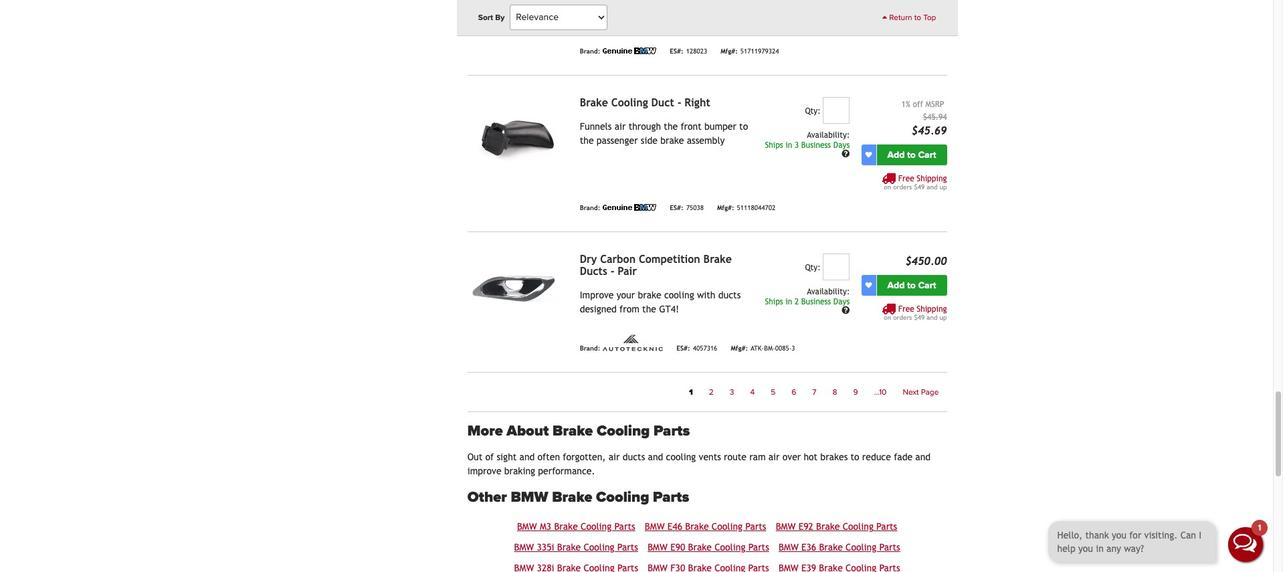 Task type: describe. For each thing, give the bounding box(es) containing it.
pair
[[618, 265, 637, 278]]

cooling for other bmw brake cooling parts
[[596, 489, 650, 506]]

cooling inside improve your brake cooling with ducts designed from the gt4!
[[665, 290, 695, 300]]

cooling inside out of sight and often forgotten, air ducts and cooling vents route ram air over hot brakes to reduce fade and improve braking performance.
[[666, 452, 696, 463]]

fade
[[894, 452, 913, 463]]

$450.00
[[906, 255, 948, 268]]

0085-
[[776, 345, 792, 352]]

51711979324
[[741, 48, 780, 55]]

dry
[[580, 253, 597, 266]]

brake cooling duct - right link
[[580, 96, 711, 109]]

over
[[783, 452, 801, 463]]

$49 for dry carbon competition brake ducts - pair
[[915, 314, 925, 321]]

e92
[[799, 522, 814, 532]]

and right fade at the bottom of page
[[916, 452, 931, 463]]

bmw e90 brake cooling parts link
[[648, 542, 770, 553]]

brake for bmw e92 brake cooling parts
[[817, 522, 840, 532]]

in for dry carbon competition brake ducts - pair
[[786, 297, 793, 306]]

9 link
[[846, 383, 867, 401]]

out
[[468, 452, 483, 463]]

vehicles
[[597, 0, 630, 1]]

335i
[[537, 542, 555, 553]]

free for dry carbon competition brake ducts - pair
[[899, 304, 915, 314]]

cooling for bmw e90 brake cooling parts
[[715, 542, 746, 553]]

atk-
[[751, 345, 765, 352]]

dry carbon competition brake ducts - pair
[[580, 253, 732, 278]]

reduce
[[863, 452, 892, 463]]

ships for dry carbon competition brake ducts - pair
[[765, 297, 784, 306]]

free shipping on orders $49 and up for dry carbon competition brake ducts - pair
[[885, 304, 948, 321]]

cart for dry carbon competition brake ducts - pair
[[919, 280, 937, 291]]

0 vertical spatial mfg#:
[[721, 48, 738, 55]]

side
[[641, 135, 658, 146]]

bmw e46 brake cooling parts link
[[645, 522, 767, 532]]

brake for bmw e36 brake cooling parts
[[820, 542, 843, 553]]

and down the $450.00
[[927, 314, 938, 321]]

bmw down braking
[[511, 489, 549, 506]]

dry carbon competition brake ducts - pair link
[[580, 253, 732, 278]]

to down $45.69
[[908, 149, 916, 160]]

and up braking
[[520, 452, 535, 463]]

1% off msrp $45.94 $45.69
[[902, 100, 948, 137]]

out of sight and often forgotten, air ducts and cooling vents route ram air over hot brakes to reduce fade and improve braking performance.
[[468, 452, 931, 477]]

to inside return to top link
[[915, 13, 922, 22]]

autotecknic - corporate logo image
[[603, 334, 664, 351]]

bm-
[[765, 345, 776, 352]]

0 vertical spatial 3
[[795, 140, 799, 150]]

mfg#: for dry carbon competition brake ducts - pair
[[731, 345, 748, 352]]

production
[[655, 0, 700, 1]]

…10
[[875, 387, 887, 397]]

sort
[[478, 13, 493, 22]]

1 vertical spatial 3
[[792, 345, 796, 352]]

cooling for more about brake cooling parts
[[597, 422, 650, 440]]

next
[[903, 387, 919, 397]]

paginated product list navigation navigation
[[468, 383, 948, 401]]

orders for brake cooling duct - right
[[894, 183, 913, 191]]

bmw e92 brake cooling parts link
[[776, 522, 898, 532]]

1 vertical spatial the
[[580, 135, 594, 146]]

question circle image
[[842, 307, 850, 315]]

on for dry carbon competition brake ducts - pair
[[885, 314, 892, 321]]

brake inside funnels air through the front bumper to the passenger side brake assembly
[[661, 135, 684, 146]]

and down $45.69
[[927, 183, 938, 191]]

shipping for brake cooling duct - right
[[917, 174, 948, 183]]

for
[[580, 0, 594, 1]]

qty: for dry carbon competition brake ducts - pair
[[806, 263, 821, 272]]

e36
[[802, 542, 817, 553]]

6 link
[[784, 383, 805, 401]]

10/1990
[[580, 4, 615, 15]]

off
[[913, 100, 924, 109]]

brake for more about brake cooling parts
[[553, 422, 593, 440]]

sight
[[497, 452, 517, 463]]

3 link
[[722, 383, 743, 401]]

es#: 4057316
[[677, 345, 718, 352]]

and left "vents"
[[648, 452, 664, 463]]

msrp
[[926, 100, 945, 109]]

1%
[[902, 100, 911, 109]]

0 vertical spatial the
[[664, 121, 678, 132]]

genuine bmw - corporate logo image for es#: 75038
[[603, 204, 657, 211]]

add for dry carbon competition brake ducts - pair
[[888, 280, 905, 291]]

ducts inside out of sight and often forgotten, air ducts and cooling vents route ram air over hot brakes to reduce fade and improve braking performance.
[[623, 452, 646, 463]]

improve
[[468, 466, 502, 477]]

performance.
[[538, 466, 596, 477]]

bmw e90 brake cooling parts
[[648, 542, 770, 553]]

bmw for bmw e92 brake cooling parts
[[776, 522, 796, 532]]

free shipping on orders $49 and up for brake cooling duct - right
[[885, 174, 948, 191]]

m3
[[540, 522, 552, 532]]

4 link
[[743, 383, 763, 401]]

with inside for vehicles with production date from 10/1990
[[633, 0, 652, 1]]

2 inside "link"
[[709, 387, 714, 397]]

brake inside dry carbon competition brake ducts - pair
[[704, 253, 732, 266]]

business for brake cooling duct - right
[[802, 140, 832, 150]]

to down the $450.00
[[908, 280, 916, 291]]

bmw e36 brake cooling parts
[[779, 542, 901, 553]]

0 vertical spatial es#:
[[670, 48, 684, 55]]

3 inside paginated product list navigation navigation
[[730, 387, 735, 397]]

cooling for bmw 335i brake cooling parts
[[584, 542, 615, 553]]

sort by
[[478, 13, 505, 22]]

from inside improve your brake cooling with ducts designed from the gt4!
[[620, 304, 640, 314]]

air right forgotten,
[[609, 452, 620, 463]]

other
[[468, 489, 507, 506]]

air right ram
[[769, 452, 780, 463]]

qty: for brake cooling duct - right
[[806, 106, 821, 116]]

parts for other bmw brake cooling parts
[[653, 489, 690, 506]]

7
[[813, 387, 817, 397]]

brake for bmw 335i brake cooling parts
[[557, 542, 581, 553]]

other bmw brake cooling parts
[[468, 489, 690, 506]]

1 shipping from the top
[[917, 17, 948, 27]]

1 brand: from the top
[[580, 48, 601, 55]]

brakes
[[821, 452, 848, 463]]

mfg#: 51118044702
[[718, 204, 776, 212]]

add to cart button for brake cooling duct - right
[[877, 144, 948, 165]]

the inside improve your brake cooling with ducts designed from the gt4!
[[643, 304, 657, 314]]

ships in 2 business days
[[765, 297, 850, 306]]

es#: 75038
[[670, 204, 704, 212]]

ships for brake cooling duct - right
[[765, 140, 784, 150]]

brake for bmw e90 brake cooling parts
[[689, 542, 712, 553]]

ducts
[[580, 265, 608, 278]]

parts for bmw 335i brake cooling parts
[[618, 542, 639, 553]]

ram
[[750, 452, 766, 463]]

more about brake cooling parts
[[468, 422, 690, 440]]

4057316
[[693, 345, 718, 352]]

competition
[[639, 253, 701, 266]]

up for brake cooling duct - right
[[940, 183, 948, 191]]

2 link
[[701, 383, 722, 401]]

6
[[792, 387, 797, 397]]

carbon
[[601, 253, 636, 266]]

parts for bmw e36 brake cooling parts
[[880, 542, 901, 553]]

caret up image
[[883, 13, 888, 21]]

add to wish list image for brake cooling duct - right
[[866, 151, 873, 158]]

funnels air through the front bumper to the passenger side brake assembly
[[580, 121, 748, 146]]

brake for bmw e46 brake cooling parts
[[686, 522, 709, 532]]

right
[[685, 96, 711, 109]]

brake cooling duct - right
[[580, 96, 711, 109]]



Task type: locate. For each thing, give the bounding box(es) containing it.
0 vertical spatial qty:
[[806, 106, 821, 116]]

2 vertical spatial brand:
[[580, 345, 601, 352]]

air inside funnels air through the front bumper to the passenger side brake assembly
[[615, 121, 626, 132]]

bumper
[[705, 121, 737, 132]]

parts for more about brake cooling parts
[[654, 422, 690, 440]]

0 vertical spatial -
[[678, 96, 682, 109]]

next page
[[903, 387, 939, 397]]

2 availability: from the top
[[807, 287, 850, 296]]

2 business from the top
[[802, 297, 832, 306]]

brake down bmw e92 brake cooling parts
[[820, 542, 843, 553]]

ships up 51118044702
[[765, 140, 784, 150]]

2 $49 from the top
[[915, 314, 925, 321]]

your
[[617, 290, 635, 300]]

0 vertical spatial add
[[888, 149, 905, 160]]

None number field
[[824, 97, 850, 124], [824, 254, 850, 280], [824, 97, 850, 124], [824, 254, 850, 280]]

availability: up ships in 2 business days
[[807, 287, 850, 296]]

brake down bmw m3 brake cooling parts link
[[557, 542, 581, 553]]

availability: up ships in 3 business days
[[807, 130, 850, 140]]

add to cart button for dry carbon competition brake ducts - pair
[[877, 275, 948, 296]]

parts left e36
[[749, 542, 770, 553]]

1 in from the top
[[786, 140, 793, 150]]

parts up bmw e36 brake cooling parts link
[[877, 522, 898, 532]]

cooling down bmw e46 brake cooling parts
[[715, 542, 746, 553]]

2 add to wish list image from the top
[[866, 282, 873, 289]]

0 vertical spatial days
[[834, 140, 850, 150]]

1 cart from the top
[[919, 149, 937, 160]]

2 up from the top
[[940, 314, 948, 321]]

bmw left the e90
[[648, 542, 668, 553]]

cooling
[[612, 96, 648, 109], [597, 422, 650, 440], [596, 489, 650, 506], [581, 522, 612, 532], [712, 522, 743, 532], [843, 522, 874, 532], [584, 542, 615, 553], [715, 542, 746, 553], [846, 542, 877, 553]]

1 vertical spatial days
[[834, 297, 850, 306]]

parts for bmw e90 brake cooling parts
[[749, 542, 770, 553]]

vents
[[699, 452, 722, 463]]

1 vertical spatial in
[[786, 297, 793, 306]]

brake right the e92
[[817, 522, 840, 532]]

bmw left the e92
[[776, 522, 796, 532]]

1 vertical spatial cart
[[919, 280, 937, 291]]

1 vertical spatial $49
[[915, 314, 925, 321]]

the left the front
[[664, 121, 678, 132]]

1 up from the top
[[940, 183, 948, 191]]

return to top
[[888, 13, 937, 22]]

1 on from the top
[[885, 183, 892, 191]]

1 vertical spatial business
[[802, 297, 832, 306]]

1 vertical spatial 2
[[709, 387, 714, 397]]

bmw e92 brake cooling parts
[[776, 522, 898, 532]]

2 free from the top
[[899, 174, 915, 183]]

2 vertical spatial es#:
[[677, 345, 691, 352]]

1 horizontal spatial ducts
[[719, 290, 741, 300]]

1 vertical spatial add to cart button
[[877, 275, 948, 296]]

1 vertical spatial add to wish list image
[[866, 282, 873, 289]]

mfg#: 51711979324
[[721, 48, 780, 55]]

brand:
[[580, 48, 601, 55], [580, 204, 601, 212], [580, 345, 601, 352]]

1 vertical spatial add
[[888, 280, 905, 291]]

0 vertical spatial ships
[[765, 140, 784, 150]]

3 brand: from the top
[[580, 345, 601, 352]]

1 availability: from the top
[[807, 130, 850, 140]]

1 genuine bmw - corporate logo image from the top
[[603, 47, 657, 54]]

$45.69
[[912, 124, 948, 137]]

parts left the e90
[[618, 542, 639, 553]]

1 vertical spatial ships
[[765, 297, 784, 306]]

passenger
[[597, 135, 638, 146]]

with right "vehicles"
[[633, 0, 652, 1]]

from down "your" at the bottom of the page
[[620, 304, 640, 314]]

es#4057316 - atk-bm-0085-3 - dry carbon competition brake ducts - pair - improve your brake cooling with ducts designed from the gt4! - autotecknic - bmw image
[[468, 254, 569, 330]]

front
[[681, 121, 702, 132]]

return to top link
[[883, 11, 937, 23]]

about
[[507, 422, 549, 440]]

1 vertical spatial qty:
[[806, 263, 821, 272]]

by
[[495, 13, 505, 22]]

on for brake cooling duct - right
[[885, 183, 892, 191]]

0 vertical spatial 2
[[795, 297, 799, 306]]

2 right 1
[[709, 387, 714, 397]]

2 add to cart from the top
[[888, 280, 937, 291]]

days for dry carbon competition brake ducts - pair
[[834, 297, 850, 306]]

bmw for bmw e46 brake cooling parts
[[645, 522, 665, 532]]

0 horizontal spatial with
[[633, 0, 652, 1]]

0 horizontal spatial 2
[[709, 387, 714, 397]]

parts left the e92
[[746, 522, 767, 532]]

75038
[[687, 204, 704, 212]]

1 qty: from the top
[[806, 106, 821, 116]]

add to cart down $45.69
[[888, 149, 937, 160]]

up down the $450.00
[[940, 314, 948, 321]]

5
[[771, 387, 776, 397]]

next page link
[[895, 383, 948, 401]]

brand: up dry
[[580, 204, 601, 212]]

the down funnels
[[580, 135, 594, 146]]

free down the $450.00
[[899, 304, 915, 314]]

es#: for competition
[[677, 345, 691, 352]]

1 horizontal spatial 2
[[795, 297, 799, 306]]

$45.94
[[924, 112, 948, 122]]

availability: for brake cooling duct - right
[[807, 130, 850, 140]]

up for dry carbon competition brake ducts - pair
[[940, 314, 948, 321]]

bmw 335i brake cooling parts link
[[514, 542, 639, 553]]

cart for brake cooling duct - right
[[919, 149, 937, 160]]

3 shipping from the top
[[917, 304, 948, 314]]

funnels
[[580, 121, 612, 132]]

2 shipping from the top
[[917, 174, 948, 183]]

1 add to cart from the top
[[888, 149, 937, 160]]

es#: left 4057316
[[677, 345, 691, 352]]

days for brake cooling duct - right
[[834, 140, 850, 150]]

2 up mfg#: atk-bm-0085-3
[[795, 297, 799, 306]]

1 vertical spatial brand:
[[580, 204, 601, 212]]

brake down bmw e46 brake cooling parts
[[689, 542, 712, 553]]

bmw e36 brake cooling parts link
[[779, 542, 901, 553]]

mfg#: left 51118044702
[[718, 204, 735, 212]]

2 free shipping on orders $49 and up from the top
[[885, 304, 948, 321]]

0 vertical spatial with
[[633, 0, 652, 1]]

to
[[915, 13, 922, 22], [740, 121, 748, 132], [908, 149, 916, 160], [908, 280, 916, 291], [851, 452, 860, 463]]

0 vertical spatial shipping
[[917, 17, 948, 27]]

from
[[725, 0, 744, 1], [620, 304, 640, 314]]

brake
[[580, 96, 609, 109], [704, 253, 732, 266], [553, 422, 593, 440], [552, 489, 593, 506], [555, 522, 578, 532], [686, 522, 709, 532], [817, 522, 840, 532], [557, 542, 581, 553], [689, 542, 712, 553], [820, 542, 843, 553]]

brake inside improve your brake cooling with ducts designed from the gt4!
[[638, 290, 662, 300]]

2 brand: from the top
[[580, 204, 601, 212]]

the
[[664, 121, 678, 132], [580, 135, 594, 146], [643, 304, 657, 314]]

cooling up bmw 335i brake cooling parts on the left of the page
[[581, 522, 612, 532]]

$49
[[915, 183, 925, 191], [915, 314, 925, 321]]

parts down bmw e92 brake cooling parts
[[880, 542, 901, 553]]

es#: left 128023 at the right top of the page
[[670, 48, 684, 55]]

shipping right return
[[917, 17, 948, 27]]

improve
[[580, 290, 614, 300]]

cart down the $450.00
[[919, 280, 937, 291]]

1 vertical spatial brake
[[638, 290, 662, 300]]

brake down 'performance.'
[[552, 489, 593, 506]]

7 link
[[805, 383, 825, 401]]

parts for bmw m3 brake cooling parts
[[615, 522, 636, 532]]

-
[[678, 96, 682, 109], [611, 265, 615, 278]]

0 vertical spatial free
[[899, 17, 915, 27]]

with inside improve your brake cooling with ducts designed from the gt4!
[[697, 290, 716, 300]]

1 vertical spatial on
[[885, 314, 892, 321]]

1 horizontal spatial from
[[725, 0, 744, 1]]

$49 for brake cooling duct - right
[[915, 183, 925, 191]]

cooling left "vents"
[[666, 452, 696, 463]]

1 horizontal spatial -
[[678, 96, 682, 109]]

0 vertical spatial up
[[940, 183, 948, 191]]

bmw for bmw e36 brake cooling parts
[[779, 542, 799, 553]]

bmw left 335i
[[514, 542, 534, 553]]

0 vertical spatial from
[[725, 0, 744, 1]]

brand: down designed
[[580, 345, 601, 352]]

with down competition in the top of the page
[[697, 290, 716, 300]]

free
[[899, 17, 915, 27], [899, 174, 915, 183], [899, 304, 915, 314]]

bmw m3 brake cooling parts link
[[517, 522, 636, 532]]

1 free shipping on orders $49 and up from the top
[[885, 174, 948, 191]]

brand: for dry
[[580, 345, 601, 352]]

1 vertical spatial up
[[940, 314, 948, 321]]

2 vertical spatial free
[[899, 304, 915, 314]]

0 horizontal spatial -
[[611, 265, 615, 278]]

1 add to wish list image from the top
[[866, 151, 873, 158]]

cooling up bmw e36 brake cooling parts
[[843, 522, 874, 532]]

days
[[834, 140, 850, 150], [834, 297, 850, 306]]

often
[[538, 452, 560, 463]]

page
[[922, 387, 939, 397]]

cooling up bmw m3 brake cooling parts link
[[596, 489, 650, 506]]

bmw left e36
[[779, 542, 799, 553]]

cooling for bmw e46 brake cooling parts
[[712, 522, 743, 532]]

bmw for bmw e90 brake cooling parts
[[648, 542, 668, 553]]

2 days from the top
[[834, 297, 850, 306]]

add to cart button down $45.69
[[877, 144, 948, 165]]

0 vertical spatial free shipping on orders $49 and up
[[885, 174, 948, 191]]

0 vertical spatial add to cart button
[[877, 144, 948, 165]]

bmw 335i brake cooling parts
[[514, 542, 639, 553]]

in for brake cooling duct - right
[[786, 140, 793, 150]]

mfg#:
[[721, 48, 738, 55], [718, 204, 735, 212], [731, 345, 748, 352]]

es#75038 - 51118044702 - brake cooling duct - right - funnels air through the front bumper to the passenger side brake assembly - genuine bmw - bmw image
[[468, 97, 569, 173]]

cooling for bmw e92 brake cooling parts
[[843, 522, 874, 532]]

2 orders from the top
[[894, 314, 913, 321]]

2 vertical spatial the
[[643, 304, 657, 314]]

add for brake cooling duct - right
[[888, 149, 905, 160]]

free for brake cooling duct - right
[[899, 174, 915, 183]]

2 qty: from the top
[[806, 263, 821, 272]]

1 ships from the top
[[765, 140, 784, 150]]

0 vertical spatial availability:
[[807, 130, 850, 140]]

brake right side
[[661, 135, 684, 146]]

1 orders from the top
[[894, 183, 913, 191]]

2 in from the top
[[786, 297, 793, 306]]

through
[[629, 121, 661, 132]]

of
[[486, 452, 494, 463]]

0 vertical spatial brand:
[[580, 48, 601, 55]]

cooling up bmw e90 brake cooling parts link
[[712, 522, 743, 532]]

brake up forgotten,
[[553, 422, 593, 440]]

add to cart button down the $450.00
[[877, 275, 948, 296]]

1 horizontal spatial with
[[697, 290, 716, 300]]

1 vertical spatial -
[[611, 265, 615, 278]]

0 vertical spatial in
[[786, 140, 793, 150]]

availability:
[[807, 130, 850, 140], [807, 287, 850, 296]]

$49 down $45.69
[[915, 183, 925, 191]]

2 add to cart button from the top
[[877, 275, 948, 296]]

free shipping on orders $49 and up down the $450.00
[[885, 304, 948, 321]]

designed
[[580, 304, 617, 314]]

genuine bmw - corporate logo image up carbon
[[603, 204, 657, 211]]

brake right e46
[[686, 522, 709, 532]]

shipping down the $450.00
[[917, 304, 948, 314]]

1 vertical spatial cooling
[[666, 452, 696, 463]]

1 vertical spatial with
[[697, 290, 716, 300]]

bmw m3 brake cooling parts
[[517, 522, 636, 532]]

cooling down bmw e92 brake cooling parts
[[846, 542, 877, 553]]

1 link
[[681, 383, 701, 401]]

$49 down the $450.00
[[915, 314, 925, 321]]

0 horizontal spatial from
[[620, 304, 640, 314]]

0 vertical spatial cooling
[[665, 290, 695, 300]]

1 vertical spatial from
[[620, 304, 640, 314]]

1 free from the top
[[899, 17, 915, 27]]

2 genuine bmw - corporate logo image from the top
[[603, 204, 657, 211]]

genuine bmw - corporate logo image for es#: 128023
[[603, 47, 657, 54]]

bmw for bmw 335i brake cooling parts
[[514, 542, 534, 553]]

orders
[[894, 183, 913, 191], [894, 314, 913, 321]]

question circle image
[[842, 150, 850, 158]]

2 on from the top
[[885, 314, 892, 321]]

from right date
[[725, 0, 744, 1]]

route
[[724, 452, 747, 463]]

qty: up ships in 3 business days
[[806, 106, 821, 116]]

2 vertical spatial shipping
[[917, 304, 948, 314]]

2 add from the top
[[888, 280, 905, 291]]

0 horizontal spatial the
[[580, 135, 594, 146]]

parts for bmw e46 brake cooling parts
[[746, 522, 767, 532]]

1 horizontal spatial the
[[643, 304, 657, 314]]

genuine bmw - corporate logo image down 10/1990
[[603, 47, 657, 54]]

free shipping on orders $49 and up down $45.69
[[885, 174, 948, 191]]

brake right competition in the top of the page
[[704, 253, 732, 266]]

forgotten,
[[563, 452, 606, 463]]

1 business from the top
[[802, 140, 832, 150]]

2
[[795, 297, 799, 306], [709, 387, 714, 397]]

genuine bmw - corporate logo image
[[603, 47, 657, 54], [603, 204, 657, 211]]

es#: 128023
[[670, 48, 708, 55]]

ducts up mfg#: atk-bm-0085-3
[[719, 290, 741, 300]]

shipping for dry carbon competition brake ducts - pair
[[917, 304, 948, 314]]

hot
[[804, 452, 818, 463]]

1 vertical spatial free
[[899, 174, 915, 183]]

e46
[[668, 522, 683, 532]]

mfg#: for brake cooling duct - right
[[718, 204, 735, 212]]

bmw e46 brake cooling parts
[[645, 522, 767, 532]]

bmw for bmw m3 brake cooling parts
[[517, 522, 537, 532]]

days up question circle image
[[834, 297, 850, 306]]

1 vertical spatial shipping
[[917, 174, 948, 183]]

add
[[888, 149, 905, 160], [888, 280, 905, 291]]

1 vertical spatial orders
[[894, 314, 913, 321]]

days up question circle icon
[[834, 140, 850, 150]]

gt4!
[[659, 304, 680, 314]]

4
[[751, 387, 755, 397]]

air up passenger in the top left of the page
[[615, 121, 626, 132]]

shipping down $45.69
[[917, 174, 948, 183]]

brake for bmw m3 brake cooling parts
[[555, 522, 578, 532]]

0 vertical spatial genuine bmw - corporate logo image
[[603, 47, 657, 54]]

from inside for vehicles with production date from 10/1990
[[725, 0, 744, 1]]

orders down $45.69
[[894, 183, 913, 191]]

to right 'bumper'
[[740, 121, 748, 132]]

3 free from the top
[[899, 304, 915, 314]]

up down $45.69
[[940, 183, 948, 191]]

1 vertical spatial genuine bmw - corporate logo image
[[603, 204, 657, 211]]

qty: up ships in 2 business days
[[806, 263, 821, 272]]

parts for bmw e92 brake cooling parts
[[877, 522, 898, 532]]

parts up e46
[[653, 489, 690, 506]]

add to cart for brake cooling duct - right
[[888, 149, 937, 160]]

2 cart from the top
[[919, 280, 937, 291]]

to inside funnels air through the front bumper to the passenger side brake assembly
[[740, 121, 748, 132]]

cooling for bmw m3 brake cooling parts
[[581, 522, 612, 532]]

for vehicles with production date from 10/1990
[[580, 0, 744, 15]]

cooling
[[665, 290, 695, 300], [666, 452, 696, 463]]

0 vertical spatial ducts
[[719, 290, 741, 300]]

cooling up gt4!
[[665, 290, 695, 300]]

free right caret up image
[[899, 17, 915, 27]]

8
[[833, 387, 838, 397]]

ships up bm-
[[765, 297, 784, 306]]

es#: left the 75038
[[670, 204, 684, 212]]

parts left e46
[[615, 522, 636, 532]]

2 horizontal spatial the
[[664, 121, 678, 132]]

and
[[927, 183, 938, 191], [927, 314, 938, 321], [520, 452, 535, 463], [648, 452, 664, 463], [916, 452, 931, 463]]

to left top
[[915, 13, 922, 22]]

0 vertical spatial orders
[[894, 183, 913, 191]]

0 horizontal spatial ducts
[[623, 452, 646, 463]]

0 vertical spatial add to cart
[[888, 149, 937, 160]]

availability: for dry carbon competition brake ducts - pair
[[807, 287, 850, 296]]

1 add to cart button from the top
[[877, 144, 948, 165]]

brand: down 10/1990
[[580, 48, 601, 55]]

to inside out of sight and often forgotten, air ducts and cooling vents route ram air over hot brakes to reduce fade and improve braking performance.
[[851, 452, 860, 463]]

add to cart button
[[877, 144, 948, 165], [877, 275, 948, 296]]

1 vertical spatial es#:
[[670, 204, 684, 212]]

add to cart down the $450.00
[[888, 280, 937, 291]]

5 link
[[763, 383, 784, 401]]

brake for other bmw brake cooling parts
[[552, 489, 593, 506]]

duct
[[652, 96, 675, 109]]

1 vertical spatial mfg#:
[[718, 204, 735, 212]]

bmw left m3
[[517, 522, 537, 532]]

0 vertical spatial cart
[[919, 149, 937, 160]]

1 vertical spatial availability:
[[807, 287, 850, 296]]

cart down $45.69
[[919, 149, 937, 160]]

brand: for brake
[[580, 204, 601, 212]]

orders for dry carbon competition brake ducts - pair
[[894, 314, 913, 321]]

mfg#: left atk-
[[731, 345, 748, 352]]

1 vertical spatial add to cart
[[888, 280, 937, 291]]

mfg#: atk-bm-0085-3
[[731, 345, 796, 352]]

es#128023 - 51711979324 - brake cooling duct - right - keep your brakes cool - genuine bmw - bmw image
[[468, 0, 569, 17]]

0 vertical spatial $49
[[915, 183, 925, 191]]

1 $49 from the top
[[915, 183, 925, 191]]

0 vertical spatial on
[[885, 183, 892, 191]]

free down $45.69
[[899, 174, 915, 183]]

- right duct
[[678, 96, 682, 109]]

mfg#: left 51711979324
[[721, 48, 738, 55]]

ducts right forgotten,
[[623, 452, 646, 463]]

braking
[[505, 466, 536, 477]]

1 days from the top
[[834, 140, 850, 150]]

es#:
[[670, 48, 684, 55], [670, 204, 684, 212], [677, 345, 691, 352]]

add to wish list image
[[866, 151, 873, 158], [866, 282, 873, 289]]

2 vertical spatial 3
[[730, 387, 735, 397]]

add to cart for dry carbon competition brake ducts - pair
[[888, 280, 937, 291]]

1 add from the top
[[888, 149, 905, 160]]

cooling up through
[[612, 96, 648, 109]]

0 vertical spatial business
[[802, 140, 832, 150]]

parts up out of sight and often forgotten, air ducts and cooling vents route ram air over hot brakes to reduce fade and improve braking performance. on the bottom of the page
[[654, 422, 690, 440]]

cooling for bmw e36 brake cooling parts
[[846, 542, 877, 553]]

return
[[890, 13, 913, 22]]

0 vertical spatial brake
[[661, 135, 684, 146]]

9
[[854, 387, 859, 397]]

- inside dry carbon competition brake ducts - pair
[[611, 265, 615, 278]]

parts
[[654, 422, 690, 440], [653, 489, 690, 506], [615, 522, 636, 532], [746, 522, 767, 532], [877, 522, 898, 532], [618, 542, 639, 553], [749, 542, 770, 553], [880, 542, 901, 553]]

1 vertical spatial ducts
[[623, 452, 646, 463]]

0 vertical spatial add to wish list image
[[866, 151, 873, 158]]

bmw left e46
[[645, 522, 665, 532]]

brake up funnels
[[580, 96, 609, 109]]

assembly
[[687, 135, 725, 146]]

2 vertical spatial mfg#:
[[731, 345, 748, 352]]

cooling down bmw m3 brake cooling parts link
[[584, 542, 615, 553]]

the left gt4!
[[643, 304, 657, 314]]

ducts inside improve your brake cooling with ducts designed from the gt4!
[[719, 290, 741, 300]]

business for dry carbon competition brake ducts - pair
[[802, 297, 832, 306]]

8 link
[[825, 383, 846, 401]]

cooling up forgotten,
[[597, 422, 650, 440]]

…10 link
[[867, 383, 895, 401]]

brake right m3
[[555, 522, 578, 532]]

- left the pair
[[611, 265, 615, 278]]

es#: for duct
[[670, 204, 684, 212]]

2 ships from the top
[[765, 297, 784, 306]]

brake right "your" at the bottom of the page
[[638, 290, 662, 300]]

add to wish list image for dry carbon competition brake ducts - pair
[[866, 282, 873, 289]]

1 vertical spatial free shipping on orders $49 and up
[[885, 304, 948, 321]]



Task type: vqa. For each thing, say whether or not it's contained in the screenshot.
first "Business" from the top
yes



